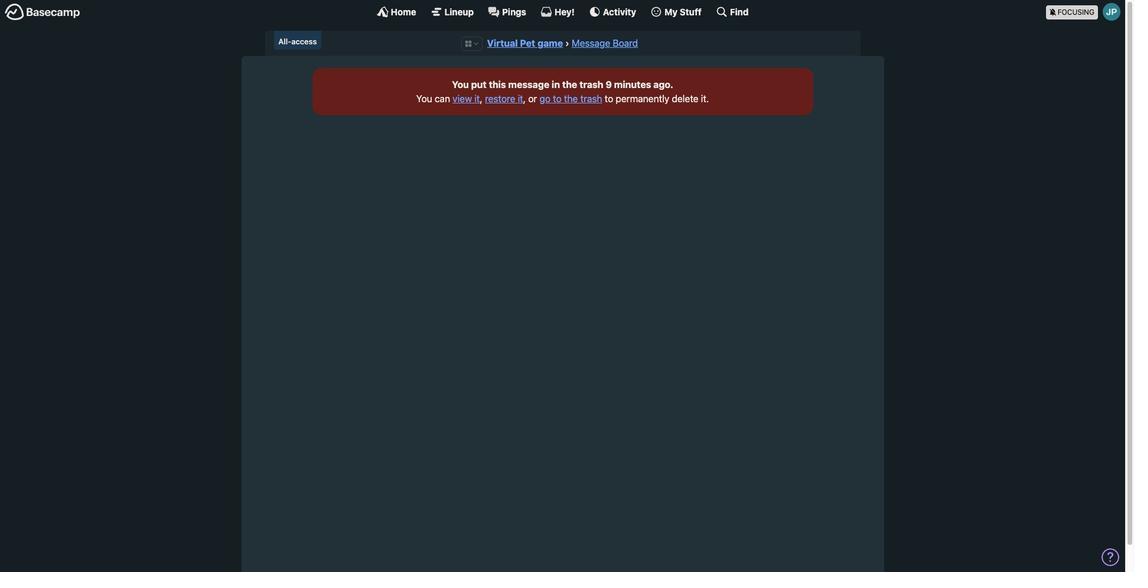 Task type: describe. For each thing, give the bounding box(es) containing it.
activity
[[603, 6, 637, 17]]

2 to from the left
[[605, 94, 614, 104]]

can
[[435, 94, 450, 104]]

.
[[671, 79, 674, 90]]

message
[[509, 79, 550, 90]]

0 vertical spatial trash
[[580, 79, 604, 90]]

all-
[[279, 37, 291, 46]]

hey! button
[[541, 6, 575, 18]]

activity link
[[589, 6, 637, 18]]

minutes
[[614, 79, 652, 90]]

1 vertical spatial trash
[[581, 94, 603, 104]]

main element
[[0, 0, 1126, 23]]

home link
[[377, 6, 416, 18]]

lineup
[[445, 6, 474, 17]]

access
[[291, 37, 317, 46]]

pings
[[502, 6, 527, 17]]

home
[[391, 6, 416, 17]]

this
[[489, 79, 506, 90]]

virtual pet game
[[487, 38, 563, 48]]

delete
[[672, 94, 699, 104]]

2 , from the left
[[523, 94, 526, 104]]

9 minutes ago element
[[606, 79, 671, 90]]

ago
[[654, 79, 671, 90]]

1 it from the left
[[475, 94, 480, 104]]

0 horizontal spatial you
[[416, 94, 432, 104]]

1 to from the left
[[553, 94, 562, 104]]

all-access
[[279, 37, 317, 46]]

restore it link
[[485, 94, 523, 104]]

focusing button
[[1046, 0, 1126, 23]]

pet
[[520, 38, 536, 48]]

stuff
[[680, 6, 702, 17]]

you put this message in the trash 9 minutes ago . you can view it , restore it ,       or go to the trash to permanently delete it.
[[416, 79, 709, 104]]

2 it from the left
[[518, 94, 523, 104]]

hey!
[[555, 6, 575, 17]]

1 , from the left
[[480, 94, 483, 104]]

0 vertical spatial the
[[563, 79, 578, 90]]

0 vertical spatial you
[[452, 79, 469, 90]]

› message board
[[566, 38, 638, 48]]

all-access element
[[274, 31, 322, 50]]

go
[[540, 94, 551, 104]]



Task type: locate. For each thing, give the bounding box(es) containing it.
or
[[529, 94, 537, 104]]

my stuff
[[665, 6, 702, 17]]

my stuff button
[[651, 6, 702, 18]]

1 horizontal spatial to
[[605, 94, 614, 104]]

1 horizontal spatial it
[[518, 94, 523, 104]]

0 horizontal spatial to
[[553, 94, 562, 104]]

restore
[[485, 94, 516, 104]]

1 vertical spatial the
[[564, 94, 578, 104]]

message board link
[[572, 38, 638, 48]]

to
[[553, 94, 562, 104], [605, 94, 614, 104]]

go to the trash link
[[540, 94, 603, 104]]

9
[[606, 79, 612, 90]]

switch accounts image
[[5, 3, 80, 21]]

view
[[453, 94, 472, 104]]

pings button
[[488, 6, 527, 18]]

it left or
[[518, 94, 523, 104]]

to down 9 on the top of the page
[[605, 94, 614, 104]]

breadcrumb element
[[265, 31, 861, 56]]

view it button
[[453, 92, 480, 106]]

virtual pet game link
[[487, 38, 563, 48]]

1 vertical spatial you
[[416, 94, 432, 104]]

, left or
[[523, 94, 526, 104]]

the
[[563, 79, 578, 90], [564, 94, 578, 104]]

virtual
[[487, 38, 518, 48]]

my
[[665, 6, 678, 17]]

focusing
[[1058, 7, 1095, 16]]

it down "put"
[[475, 94, 480, 104]]

it
[[475, 94, 480, 104], [518, 94, 523, 104]]

1 horizontal spatial ,
[[523, 94, 526, 104]]

, down "put"
[[480, 94, 483, 104]]

0 horizontal spatial ,
[[480, 94, 483, 104]]

put
[[471, 79, 487, 90]]

james peterson image
[[1103, 3, 1121, 21]]

permanently
[[616, 94, 670, 104]]

lineup link
[[431, 6, 474, 18]]

you left can
[[416, 94, 432, 104]]

1 horizontal spatial you
[[452, 79, 469, 90]]

in
[[552, 79, 560, 90]]

trash
[[580, 79, 604, 90], [581, 94, 603, 104]]

to right go
[[553, 94, 562, 104]]

game
[[538, 38, 563, 48]]

you
[[452, 79, 469, 90], [416, 94, 432, 104]]

you up view
[[452, 79, 469, 90]]

message
[[572, 38, 611, 48]]

it.
[[701, 94, 709, 104]]

find
[[730, 6, 749, 17]]

0 horizontal spatial it
[[475, 94, 480, 104]]

the right 'in'
[[563, 79, 578, 90]]

,
[[480, 94, 483, 104], [523, 94, 526, 104]]

›
[[566, 38, 570, 48]]

the right go
[[564, 94, 578, 104]]

find button
[[716, 6, 749, 18]]

board
[[613, 38, 638, 48]]



Task type: vqa. For each thing, say whether or not it's contained in the screenshot.
know
no



